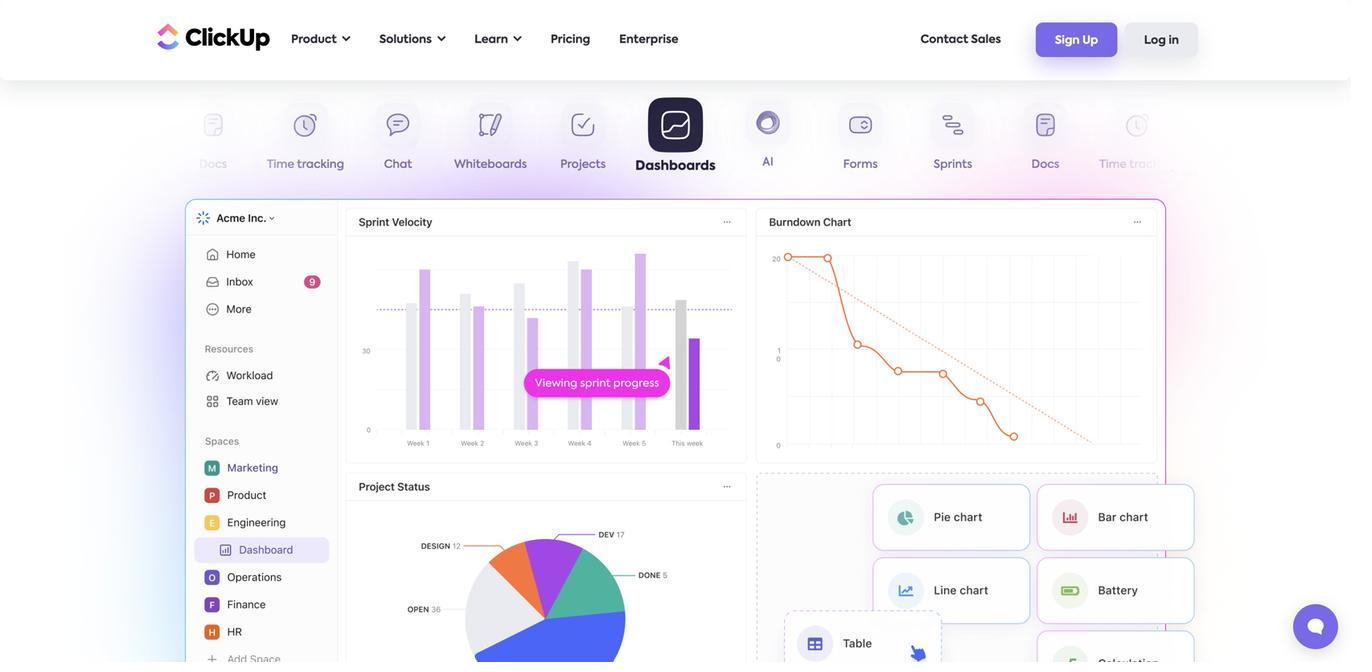 Task type: vqa. For each thing, say whether or not it's contained in the screenshot.
bottom integrations
no



Task type: describe. For each thing, give the bounding box(es) containing it.
time tracking for first time tracking button from left
[[267, 159, 344, 170]]

solutions button
[[371, 23, 454, 56]]

1 chat button from the left
[[352, 103, 444, 177]]

ai button
[[722, 101, 814, 175]]

enterprise
[[619, 34, 679, 45]]

log in link
[[1125, 23, 1198, 57]]

2 chat button from the left
[[1184, 103, 1277, 177]]

log in
[[1144, 35, 1179, 46]]

2 time tracking button from the left
[[1092, 103, 1184, 177]]

1 chat from the left
[[384, 159, 412, 170]]

2 sprints from the left
[[934, 159, 972, 170]]

projects button
[[537, 103, 629, 177]]

pricing link
[[543, 23, 598, 56]]

pricing
[[551, 34, 590, 45]]

solutions
[[379, 34, 432, 45]]

clickup image
[[153, 22, 270, 52]]

2 chat from the left
[[1216, 159, 1245, 170]]

time tracking for 2nd time tracking button from left
[[1099, 159, 1177, 170]]

1 docs button from the left
[[167, 103, 259, 177]]

2 docs button from the left
[[999, 103, 1092, 177]]

ai
[[763, 157, 774, 168]]

1 docs from the left
[[199, 159, 227, 170]]

whiteboards
[[454, 159, 527, 170]]

log
[[1144, 35, 1166, 46]]



Task type: locate. For each thing, give the bounding box(es) containing it.
0 horizontal spatial sprints button
[[74, 103, 167, 177]]

time tracking
[[267, 159, 344, 170], [1099, 159, 1177, 170]]

sign up
[[1055, 35, 1098, 46]]

time for 2nd time tracking button from left
[[1099, 159, 1127, 170]]

product button
[[283, 23, 358, 56]]

enterprise link
[[611, 23, 687, 56]]

contact
[[921, 34, 968, 45]]

2 tracking from the left
[[1129, 159, 1177, 170]]

1 tracking from the left
[[297, 159, 344, 170]]

time tracking button
[[259, 103, 352, 177], [1092, 103, 1184, 177]]

1 horizontal spatial docs
[[1032, 159, 1059, 170]]

1 horizontal spatial chat
[[1216, 159, 1245, 170]]

contact sales link
[[913, 23, 1009, 56]]

1 sprints button from the left
[[74, 103, 167, 177]]

0 horizontal spatial time tracking
[[267, 159, 344, 170]]

1 time tracking from the left
[[267, 159, 344, 170]]

1 sprints from the left
[[101, 159, 140, 170]]

forms button
[[814, 103, 907, 177]]

tracking for first time tracking button from left
[[297, 159, 344, 170]]

tracking
[[297, 159, 344, 170], [1129, 159, 1177, 170]]

0 horizontal spatial chat button
[[352, 103, 444, 177]]

contact sales
[[921, 34, 1001, 45]]

learn
[[474, 34, 508, 45]]

1 horizontal spatial chat button
[[1184, 103, 1277, 177]]

product
[[291, 34, 337, 45]]

1 horizontal spatial time tracking
[[1099, 159, 1177, 170]]

in
[[1169, 35, 1179, 46]]

dashboards button
[[629, 97, 722, 177]]

2 sprints button from the left
[[907, 103, 999, 177]]

time for first time tracking button from left
[[267, 159, 294, 170]]

sign
[[1055, 35, 1080, 46]]

sprints button
[[74, 103, 167, 177], [907, 103, 999, 177]]

1 horizontal spatial sprints
[[934, 159, 972, 170]]

2 docs from the left
[[1032, 159, 1059, 170]]

1 horizontal spatial tracking
[[1129, 159, 1177, 170]]

time
[[267, 159, 294, 170], [1099, 159, 1127, 170]]

0 horizontal spatial sprints
[[101, 159, 140, 170]]

learn button
[[466, 23, 530, 56]]

whiteboards button
[[444, 103, 537, 177]]

up
[[1082, 35, 1098, 46]]

forms
[[843, 159, 878, 170]]

1 time tracking button from the left
[[259, 103, 352, 177]]

chat
[[384, 159, 412, 170], [1216, 159, 1245, 170]]

0 horizontal spatial docs
[[199, 159, 227, 170]]

docs
[[199, 159, 227, 170], [1032, 159, 1059, 170]]

sales
[[971, 34, 1001, 45]]

2 time from the left
[[1099, 159, 1127, 170]]

chat button
[[352, 103, 444, 177], [1184, 103, 1277, 177]]

dashboards image
[[185, 199, 1166, 663], [764, 467, 1214, 663]]

tracking for 2nd time tracking button from left
[[1129, 159, 1177, 170]]

0 horizontal spatial time tracking button
[[259, 103, 352, 177]]

0 horizontal spatial tracking
[[297, 159, 344, 170]]

dashboards
[[635, 160, 716, 173]]

2 time tracking from the left
[[1099, 159, 1177, 170]]

sprints
[[101, 159, 140, 170], [934, 159, 972, 170]]

0 horizontal spatial chat
[[384, 159, 412, 170]]

1 horizontal spatial time tracking button
[[1092, 103, 1184, 177]]

sign up button
[[1036, 23, 1118, 57]]

1 horizontal spatial docs button
[[999, 103, 1092, 177]]

docs button
[[167, 103, 259, 177], [999, 103, 1092, 177]]

0 horizontal spatial docs button
[[167, 103, 259, 177]]

1 time from the left
[[267, 159, 294, 170]]

projects
[[560, 159, 606, 170]]

1 horizontal spatial sprints button
[[907, 103, 999, 177]]

0 horizontal spatial time
[[267, 159, 294, 170]]

1 horizontal spatial time
[[1099, 159, 1127, 170]]



